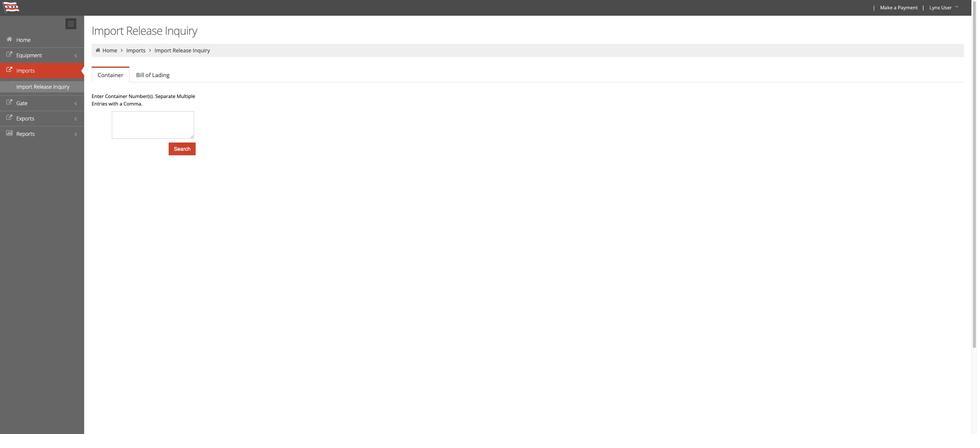 Task type: locate. For each thing, give the bounding box(es) containing it.
import release inquiry for right import release inquiry link
[[155, 47, 210, 54]]

import right angle right image
[[155, 47, 171, 54]]

imports link left angle right image
[[126, 47, 146, 54]]

inquiry
[[165, 23, 197, 38], [193, 47, 210, 54], [53, 83, 70, 90]]

import release inquiry link up gate link
[[0, 81, 84, 92]]

external link image inside the equipment link
[[6, 52, 13, 57]]

release up gate link
[[34, 83, 52, 90]]

1 vertical spatial home image
[[95, 48, 101, 53]]

make a payment link
[[877, 0, 921, 16]]

a inside the enter container number(s).  separate multiple entries with a comma.
[[120, 100, 122, 107]]

home link
[[0, 32, 84, 48], [102, 47, 117, 54]]

2 | from the left
[[922, 4, 925, 11]]

external link image for gate
[[6, 100, 13, 105]]

1 vertical spatial external link image
[[6, 115, 13, 120]]

| left lynx
[[922, 4, 925, 11]]

import release inquiry for bottommost import release inquiry link
[[16, 83, 70, 90]]

container up enter
[[98, 71, 123, 79]]

0 horizontal spatial home image
[[6, 37, 13, 42]]

external link image left 'gate'
[[6, 100, 13, 105]]

0 vertical spatial container
[[98, 71, 123, 79]]

external link image left equipment
[[6, 52, 13, 57]]

1 horizontal spatial home image
[[95, 48, 101, 53]]

of
[[145, 71, 151, 79]]

import release inquiry up angle right image
[[92, 23, 197, 38]]

imports
[[126, 47, 146, 54], [16, 67, 35, 74]]

imports link down equipment
[[0, 63, 84, 78]]

| left make
[[873, 4, 876, 11]]

0 horizontal spatial |
[[873, 4, 876, 11]]

1 horizontal spatial |
[[922, 4, 925, 11]]

2 vertical spatial import
[[16, 83, 32, 90]]

1 horizontal spatial home
[[102, 47, 117, 54]]

container inside the enter container number(s).  separate multiple entries with a comma.
[[105, 93, 127, 100]]

0 vertical spatial import release inquiry link
[[155, 47, 210, 54]]

home image up the equipment link
[[6, 37, 13, 42]]

gate link
[[0, 95, 84, 111]]

import for bottommost import release inquiry link
[[16, 83, 32, 90]]

0 vertical spatial external link image
[[6, 67, 13, 73]]

1 vertical spatial external link image
[[6, 100, 13, 105]]

home up equipment
[[16, 36, 31, 43]]

2 vertical spatial inquiry
[[53, 83, 70, 90]]

import up 'gate'
[[16, 83, 32, 90]]

2 external link image from the top
[[6, 115, 13, 120]]

a right make
[[894, 4, 897, 11]]

external link image
[[6, 67, 13, 73], [6, 115, 13, 120]]

1 vertical spatial imports link
[[0, 63, 84, 78]]

make
[[880, 4, 893, 11]]

0 vertical spatial imports link
[[126, 47, 146, 54]]

1 external link image from the top
[[6, 52, 13, 57]]

2 vertical spatial import release inquiry
[[16, 83, 70, 90]]

1 horizontal spatial imports
[[126, 47, 146, 54]]

1 horizontal spatial a
[[894, 4, 897, 11]]

1 vertical spatial a
[[120, 100, 122, 107]]

None text field
[[112, 111, 194, 139]]

1 horizontal spatial import
[[92, 23, 124, 38]]

imports link
[[126, 47, 146, 54], [0, 63, 84, 78]]

1 vertical spatial import
[[155, 47, 171, 54]]

home image
[[6, 37, 13, 42], [95, 48, 101, 53]]

0 vertical spatial imports
[[126, 47, 146, 54]]

exports
[[16, 115, 34, 122]]

0 vertical spatial import
[[92, 23, 124, 38]]

external link image for imports
[[6, 67, 13, 73]]

2 vertical spatial release
[[34, 83, 52, 90]]

2 external link image from the top
[[6, 100, 13, 105]]

external link image up bar chart icon
[[6, 115, 13, 120]]

a right with
[[120, 100, 122, 107]]

import
[[92, 23, 124, 38], [155, 47, 171, 54], [16, 83, 32, 90]]

external link image down the equipment link
[[6, 67, 13, 73]]

make a payment
[[880, 4, 918, 11]]

import up angle right icon
[[92, 23, 124, 38]]

user
[[941, 4, 952, 11]]

0 horizontal spatial imports link
[[0, 63, 84, 78]]

a
[[894, 4, 897, 11], [120, 100, 122, 107]]

multiple
[[177, 93, 195, 100]]

exports link
[[0, 111, 84, 126]]

1 vertical spatial imports
[[16, 67, 35, 74]]

home link up equipment
[[0, 32, 84, 48]]

import release inquiry up gate link
[[16, 83, 70, 90]]

release up angle right image
[[126, 23, 162, 38]]

0 horizontal spatial import
[[16, 83, 32, 90]]

1 horizontal spatial home link
[[102, 47, 117, 54]]

import release inquiry link
[[155, 47, 210, 54], [0, 81, 84, 92]]

|
[[873, 4, 876, 11], [922, 4, 925, 11]]

bill of lading link
[[130, 67, 176, 82]]

import release inquiry
[[92, 23, 197, 38], [155, 47, 210, 54], [16, 83, 70, 90]]

0 vertical spatial a
[[894, 4, 897, 11]]

home image left angle right icon
[[95, 48, 101, 53]]

external link image inside exports link
[[6, 115, 13, 120]]

0 horizontal spatial a
[[120, 100, 122, 107]]

imports down equipment
[[16, 67, 35, 74]]

0 vertical spatial external link image
[[6, 52, 13, 57]]

1 vertical spatial home
[[102, 47, 117, 54]]

0 vertical spatial release
[[126, 23, 162, 38]]

1 vertical spatial container
[[105, 93, 127, 100]]

entries
[[92, 100, 107, 107]]

release right angle right image
[[173, 47, 191, 54]]

import release inquiry right angle right image
[[155, 47, 210, 54]]

imports left angle right image
[[126, 47, 146, 54]]

0 horizontal spatial imports
[[16, 67, 35, 74]]

angle down image
[[953, 4, 961, 9]]

lynx user
[[930, 4, 952, 11]]

0 vertical spatial home image
[[6, 37, 13, 42]]

1 horizontal spatial imports link
[[126, 47, 146, 54]]

import release inquiry link right angle right image
[[155, 47, 210, 54]]

1 horizontal spatial release
[[126, 23, 162, 38]]

equipment link
[[0, 48, 84, 63]]

0 horizontal spatial home
[[16, 36, 31, 43]]

external link image
[[6, 52, 13, 57], [6, 100, 13, 105]]

container up with
[[105, 93, 127, 100]]

separate
[[155, 93, 175, 100]]

release
[[126, 23, 162, 38], [173, 47, 191, 54], [34, 83, 52, 90]]

0 horizontal spatial import release inquiry link
[[0, 81, 84, 92]]

2 horizontal spatial import
[[155, 47, 171, 54]]

2 horizontal spatial release
[[173, 47, 191, 54]]

lading
[[152, 71, 170, 79]]

1 external link image from the top
[[6, 67, 13, 73]]

0 vertical spatial home
[[16, 36, 31, 43]]

home
[[16, 36, 31, 43], [102, 47, 117, 54]]

container
[[98, 71, 123, 79], [105, 93, 127, 100]]

external link image inside gate link
[[6, 100, 13, 105]]

home link left angle right icon
[[102, 47, 117, 54]]

home left angle right icon
[[102, 47, 117, 54]]

1 vertical spatial import release inquiry
[[155, 47, 210, 54]]



Task type: describe. For each thing, give the bounding box(es) containing it.
equipment
[[16, 52, 42, 59]]

angle right image
[[119, 48, 125, 53]]

bill of lading
[[136, 71, 170, 79]]

external link image for equipment
[[6, 52, 13, 57]]

reports link
[[0, 126, 84, 141]]

angle right image
[[147, 48, 153, 53]]

payment
[[898, 4, 918, 11]]

enter
[[92, 93, 104, 100]]

lynx
[[930, 4, 940, 11]]

comma.
[[124, 100, 143, 107]]

external link image for exports
[[6, 115, 13, 120]]

1 | from the left
[[873, 4, 876, 11]]

import for right import release inquiry link
[[155, 47, 171, 54]]

0 horizontal spatial home link
[[0, 32, 84, 48]]

1 vertical spatial inquiry
[[193, 47, 210, 54]]

gate
[[16, 100, 28, 107]]

0 horizontal spatial release
[[34, 83, 52, 90]]

enter container number(s).  separate multiple entries with a comma.
[[92, 93, 195, 107]]

container inside "link"
[[98, 71, 123, 79]]

container link
[[92, 68, 129, 82]]

search button
[[169, 143, 196, 155]]

reports
[[16, 130, 35, 137]]

number(s).
[[129, 93, 154, 100]]

1 horizontal spatial import release inquiry link
[[155, 47, 210, 54]]

lynx user link
[[926, 0, 963, 16]]

1 vertical spatial import release inquiry link
[[0, 81, 84, 92]]

0 vertical spatial inquiry
[[165, 23, 197, 38]]

bar chart image
[[6, 131, 13, 136]]

search
[[174, 146, 191, 152]]

with
[[109, 100, 118, 107]]

bill
[[136, 71, 144, 79]]

0 vertical spatial import release inquiry
[[92, 23, 197, 38]]

1 vertical spatial release
[[173, 47, 191, 54]]



Task type: vqa. For each thing, say whether or not it's contained in the screenshot.
bottommost the
no



